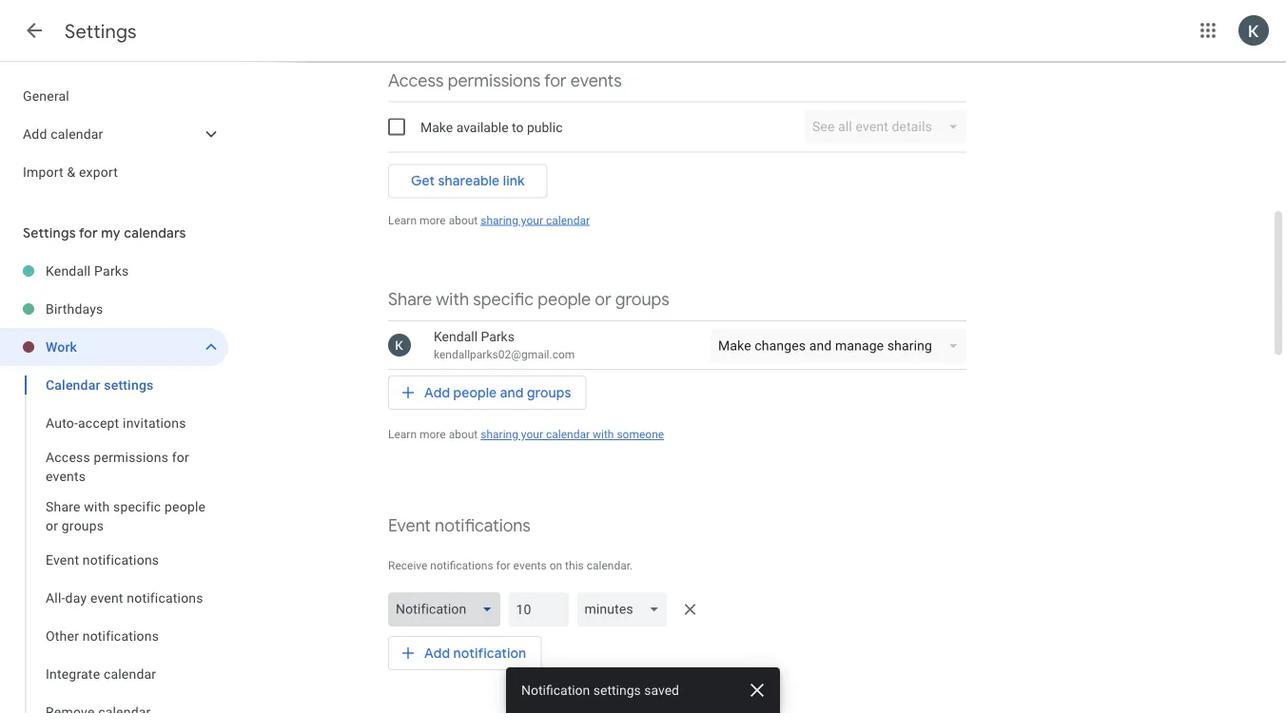Task type: locate. For each thing, give the bounding box(es) containing it.
event notifications up receive notifications for events on this calendar. at the bottom
[[388, 515, 531, 537]]

sharing for sharing your calendar with someone
[[481, 428, 519, 442]]

1 vertical spatial add
[[424, 384, 450, 402]]

specific up kendall parks kendallparks02@gmail.com
[[473, 289, 534, 311]]

share with specific people or groups
[[388, 289, 670, 311], [46, 499, 206, 534]]

or
[[595, 289, 612, 311], [46, 518, 58, 534]]

0 vertical spatial event
[[388, 515, 431, 537]]

&
[[67, 164, 76, 180]]

event up all-
[[46, 552, 79, 568]]

add left and
[[424, 384, 450, 402]]

for
[[544, 69, 567, 91], [79, 225, 98, 242], [172, 450, 189, 465], [496, 560, 511, 573]]

0 horizontal spatial kendall
[[46, 263, 91, 279]]

add
[[23, 126, 47, 142], [424, 384, 450, 402], [424, 645, 450, 662]]

shareable
[[438, 173, 500, 190]]

your
[[521, 214, 543, 227], [521, 428, 543, 442]]

learn more about sharing your calendar
[[388, 214, 590, 227]]

kendall up kendallparks02@gmail.com
[[434, 329, 478, 345]]

settings for my calendars tree
[[0, 252, 228, 714]]

10 minutes before element
[[388, 589, 967, 631]]

0 vertical spatial settings
[[65, 19, 137, 43]]

specific inside share with specific people or groups
[[113, 499, 161, 515]]

import & export
[[23, 164, 118, 180]]

people up kendall parks kendallparks02@gmail.com
[[538, 289, 591, 311]]

None field
[[388, 593, 509, 627], [577, 593, 675, 627], [388, 593, 509, 627], [577, 593, 675, 627]]

for up 'public'
[[544, 69, 567, 91]]

1 horizontal spatial share with specific people or groups
[[388, 289, 670, 311]]

1 horizontal spatial kendall
[[434, 329, 478, 345]]

all-day event notifications
[[46, 591, 203, 606]]

1 vertical spatial share
[[46, 499, 81, 515]]

parks down my
[[94, 263, 129, 279]]

0 horizontal spatial or
[[46, 518, 58, 534]]

settings down work link
[[104, 377, 154, 393]]

calendar.
[[587, 560, 633, 573]]

notifications up all-day event notifications
[[83, 552, 159, 568]]

about down add people and groups button
[[449, 428, 478, 442]]

settings
[[65, 19, 137, 43], [23, 225, 76, 242]]

kendall parks kendallparks02@gmail.com
[[434, 329, 575, 362]]

1 vertical spatial settings
[[594, 683, 641, 699]]

parks
[[94, 263, 129, 279], [481, 329, 515, 345]]

settings up kendall parks
[[23, 225, 76, 242]]

0 vertical spatial kendall
[[46, 263, 91, 279]]

kendall up birthdays
[[46, 263, 91, 279]]

1 horizontal spatial event
[[388, 515, 431, 537]]

1 about from the top
[[449, 214, 478, 227]]

more
[[420, 214, 446, 227], [420, 428, 446, 442]]

more down add people and groups button
[[420, 428, 446, 442]]

kendallparks02@gmail.com
[[434, 348, 575, 362]]

permissions
[[448, 69, 541, 91], [94, 450, 169, 465]]

share
[[388, 289, 432, 311], [46, 499, 81, 515]]

learn down get in the left of the page
[[388, 214, 417, 227]]

group containing calendar settings
[[0, 366, 228, 714]]

2 vertical spatial people
[[165, 499, 206, 515]]

work link
[[46, 328, 194, 366]]

1 vertical spatial kendall
[[434, 329, 478, 345]]

1 vertical spatial people
[[454, 384, 497, 402]]

0 vertical spatial about
[[449, 214, 478, 227]]

people left and
[[454, 384, 497, 402]]

1 horizontal spatial or
[[595, 289, 612, 311]]

add for add people and groups
[[424, 384, 450, 402]]

sharing down 'link'
[[481, 214, 519, 227]]

this
[[565, 560, 584, 573]]

0 horizontal spatial access permissions for events
[[46, 450, 189, 484]]

export
[[79, 164, 118, 180]]

sharing
[[481, 214, 519, 227], [481, 428, 519, 442]]

1 more from the top
[[420, 214, 446, 227]]

your down and
[[521, 428, 543, 442]]

add people and groups button
[[388, 370, 587, 416]]

0 horizontal spatial share
[[46, 499, 81, 515]]

with down accept
[[84, 499, 110, 515]]

sharing for sharing your calendar
[[481, 214, 519, 227]]

events inside group
[[46, 469, 86, 484]]

learn for learn more about sharing your calendar
[[388, 214, 417, 227]]

other
[[46, 629, 79, 644]]

general
[[23, 88, 69, 104]]

0 vertical spatial access
[[388, 69, 444, 91]]

1 vertical spatial settings
[[23, 225, 76, 242]]

1 vertical spatial permissions
[[94, 450, 169, 465]]

event notifications
[[388, 515, 531, 537], [46, 552, 159, 568]]

kendall inside kendall parks kendallparks02@gmail.com
[[434, 329, 478, 345]]

access permissions for events
[[388, 69, 622, 91], [46, 450, 189, 484]]

0 vertical spatial event notifications
[[388, 515, 531, 537]]

0 vertical spatial parks
[[94, 263, 129, 279]]

1 horizontal spatial share
[[388, 289, 432, 311]]

share with specific people or groups up kendall parks kendallparks02@gmail.com
[[388, 289, 670, 311]]

1 vertical spatial learn
[[388, 428, 417, 442]]

get
[[411, 173, 435, 190]]

1 vertical spatial parks
[[481, 329, 515, 345]]

birthdays
[[46, 301, 103, 317]]

learn
[[388, 214, 417, 227], [388, 428, 417, 442]]

about for sharing your calendar with someone
[[449, 428, 478, 442]]

access permissions for events inside group
[[46, 450, 189, 484]]

add left 'notification'
[[424, 645, 450, 662]]

1 vertical spatial access
[[46, 450, 90, 465]]

1 horizontal spatial settings
[[594, 683, 641, 699]]

0 horizontal spatial share with specific people or groups
[[46, 499, 206, 534]]

people
[[538, 289, 591, 311], [454, 384, 497, 402], [165, 499, 206, 515]]

1 vertical spatial event
[[46, 552, 79, 568]]

access down auto-
[[46, 450, 90, 465]]

1 vertical spatial more
[[420, 428, 446, 442]]

your down 'link'
[[521, 214, 543, 227]]

1 sharing from the top
[[481, 214, 519, 227]]

integrate
[[46, 667, 100, 682]]

link
[[503, 173, 525, 190]]

2 vertical spatial with
[[84, 499, 110, 515]]

1 horizontal spatial people
[[454, 384, 497, 402]]

0 horizontal spatial event
[[46, 552, 79, 568]]

birthdays link
[[46, 290, 228, 328]]

2 your from the top
[[521, 428, 543, 442]]

settings for my calendars
[[23, 225, 186, 242]]

people down "invitations"
[[165, 499, 206, 515]]

0 horizontal spatial event notifications
[[46, 552, 159, 568]]

1 vertical spatial sharing
[[481, 428, 519, 442]]

get shareable link
[[411, 173, 525, 190]]

access up the make
[[388, 69, 444, 91]]

tree
[[0, 77, 228, 191]]

share with specific people or groups up all-day event notifications
[[46, 499, 206, 534]]

1 horizontal spatial groups
[[527, 384, 571, 402]]

0 horizontal spatial specific
[[113, 499, 161, 515]]

0 vertical spatial add
[[23, 126, 47, 142]]

learn more about sharing your calendar with someone
[[388, 428, 664, 442]]

about for sharing your calendar
[[449, 214, 478, 227]]

1 vertical spatial about
[[449, 428, 478, 442]]

0 vertical spatial your
[[521, 214, 543, 227]]

more down get in the left of the page
[[420, 214, 446, 227]]

2 vertical spatial add
[[424, 645, 450, 662]]

event
[[90, 591, 123, 606]]

1 learn from the top
[[388, 214, 417, 227]]

0 horizontal spatial settings
[[104, 377, 154, 393]]

permissions down auto-accept invitations
[[94, 450, 169, 465]]

parks inside kendall parks kendallparks02@gmail.com
[[481, 329, 515, 345]]

1 horizontal spatial access permissions for events
[[388, 69, 622, 91]]

integrate calendar
[[46, 667, 156, 682]]

about down get shareable link "button"
[[449, 214, 478, 227]]

access permissions for events up the to
[[388, 69, 622, 91]]

more for learn more about sharing your calendar
[[420, 214, 446, 227]]

0 vertical spatial more
[[420, 214, 446, 227]]

1 vertical spatial access permissions for events
[[46, 450, 189, 484]]

0 vertical spatial with
[[436, 289, 469, 311]]

permissions up make available to public on the top
[[448, 69, 541, 91]]

1 horizontal spatial parks
[[481, 329, 515, 345]]

public
[[527, 119, 563, 135]]

parks up kendallparks02@gmail.com
[[481, 329, 515, 345]]

0 horizontal spatial permissions
[[94, 450, 169, 465]]

event
[[388, 515, 431, 537], [46, 552, 79, 568]]

with up kendall parks kendallparks02@gmail.com
[[436, 289, 469, 311]]

access
[[388, 69, 444, 91], [46, 450, 90, 465]]

notifications
[[435, 515, 531, 537], [83, 552, 159, 568], [431, 560, 494, 573], [127, 591, 203, 606], [83, 629, 159, 644]]

for inside access permissions for events
[[172, 450, 189, 465]]

1 your from the top
[[521, 214, 543, 227]]

settings right go back image
[[65, 19, 137, 43]]

your for sharing your calendar with someone
[[521, 428, 543, 442]]

tree containing general
[[0, 77, 228, 191]]

calendar
[[51, 126, 103, 142], [546, 214, 590, 227], [546, 428, 590, 442], [104, 667, 156, 682]]

my
[[101, 225, 121, 242]]

2 vertical spatial groups
[[62, 518, 104, 534]]

0 vertical spatial settings
[[104, 377, 154, 393]]

1 vertical spatial events
[[46, 469, 86, 484]]

event up receive
[[388, 515, 431, 537]]

group
[[0, 366, 228, 714]]

for down "invitations"
[[172, 450, 189, 465]]

add for add notification
[[424, 645, 450, 662]]

1 vertical spatial or
[[46, 518, 58, 534]]

access permissions for events down auto-accept invitations
[[46, 450, 189, 484]]

1 vertical spatial specific
[[113, 499, 161, 515]]

settings inside group
[[104, 377, 154, 393]]

2 horizontal spatial groups
[[616, 289, 670, 311]]

0 horizontal spatial with
[[84, 499, 110, 515]]

events
[[571, 69, 622, 91], [46, 469, 86, 484], [514, 560, 547, 573]]

with
[[436, 289, 469, 311], [593, 428, 614, 442], [84, 499, 110, 515]]

notification settings saved
[[522, 683, 679, 699]]

1 vertical spatial groups
[[527, 384, 571, 402]]

1 vertical spatial your
[[521, 428, 543, 442]]

with left someone
[[593, 428, 614, 442]]

2 vertical spatial events
[[514, 560, 547, 573]]

2 more from the top
[[420, 428, 446, 442]]

notifications right receive
[[431, 560, 494, 573]]

2 learn from the top
[[388, 428, 417, 442]]

kendall inside tree item
[[46, 263, 91, 279]]

0 horizontal spatial groups
[[62, 518, 104, 534]]

specific
[[473, 289, 534, 311], [113, 499, 161, 515]]

notifications down all-day event notifications
[[83, 629, 159, 644]]

share with specific people or groups inside group
[[46, 499, 206, 534]]

settings
[[104, 377, 154, 393], [594, 683, 641, 699]]

and
[[500, 384, 524, 402]]

2 sharing from the top
[[481, 428, 519, 442]]

0 vertical spatial learn
[[388, 214, 417, 227]]

more for learn more about sharing your calendar with someone
[[420, 428, 446, 442]]

1 vertical spatial share with specific people or groups
[[46, 499, 206, 534]]

0 horizontal spatial events
[[46, 469, 86, 484]]

event notifications up event
[[46, 552, 159, 568]]

0 vertical spatial or
[[595, 289, 612, 311]]

groups inside button
[[527, 384, 571, 402]]

settings for calendar
[[104, 377, 154, 393]]

0 vertical spatial people
[[538, 289, 591, 311]]

1 horizontal spatial with
[[436, 289, 469, 311]]

kendall
[[46, 263, 91, 279], [434, 329, 478, 345]]

parks inside tree item
[[94, 263, 129, 279]]

settings left "saved" at the bottom of page
[[594, 683, 641, 699]]

about
[[449, 214, 478, 227], [449, 428, 478, 442]]

notifications right event
[[127, 591, 203, 606]]

groups
[[616, 289, 670, 311], [527, 384, 571, 402], [62, 518, 104, 534]]

someone
[[617, 428, 664, 442]]

2 horizontal spatial events
[[571, 69, 622, 91]]

1 vertical spatial event notifications
[[46, 552, 159, 568]]

people inside button
[[454, 384, 497, 402]]

2 about from the top
[[449, 428, 478, 442]]

1 horizontal spatial events
[[514, 560, 547, 573]]

settings for notification
[[594, 683, 641, 699]]

access inside group
[[46, 450, 90, 465]]

kendall for kendall parks
[[46, 263, 91, 279]]

0 horizontal spatial parks
[[94, 263, 129, 279]]

settings for settings for my calendars
[[23, 225, 76, 242]]

auto-accept invitations
[[46, 415, 186, 431]]

add up import
[[23, 126, 47, 142]]

0 vertical spatial sharing
[[481, 214, 519, 227]]

0 horizontal spatial access
[[46, 450, 90, 465]]

0 horizontal spatial people
[[165, 499, 206, 515]]

1 horizontal spatial permissions
[[448, 69, 541, 91]]

learn down add people and groups button
[[388, 428, 417, 442]]

on
[[550, 560, 563, 573]]

2 horizontal spatial with
[[593, 428, 614, 442]]

1 horizontal spatial specific
[[473, 289, 534, 311]]

specific down "invitations"
[[113, 499, 161, 515]]

sharing down add people and groups
[[481, 428, 519, 442]]

other notifications
[[46, 629, 159, 644]]



Task type: vqa. For each thing, say whether or not it's contained in the screenshot.
junececi7@gmail.com LINK
no



Task type: describe. For each thing, give the bounding box(es) containing it.
or inside share with specific people or groups
[[46, 518, 58, 534]]

settings for settings
[[65, 19, 137, 43]]

import
[[23, 164, 64, 180]]

sharing your calendar link
[[481, 214, 590, 227]]

share inside share with specific people or groups
[[46, 499, 81, 515]]

0 vertical spatial share with specific people or groups
[[388, 289, 670, 311]]

0 vertical spatial groups
[[616, 289, 670, 311]]

calendars
[[124, 225, 186, 242]]

event inside group
[[46, 552, 79, 568]]

notification
[[454, 645, 527, 662]]

to
[[512, 119, 524, 135]]

parks for kendall parks
[[94, 263, 129, 279]]

1 horizontal spatial event notifications
[[388, 515, 531, 537]]

all-
[[46, 591, 65, 606]]

1 vertical spatial with
[[593, 428, 614, 442]]

receive notifications for events on this calendar.
[[388, 560, 633, 573]]

add notification
[[424, 645, 527, 662]]

notification
[[522, 683, 590, 699]]

work
[[46, 339, 77, 355]]

for left my
[[79, 225, 98, 242]]

day
[[65, 591, 87, 606]]

groups inside share with specific people or groups
[[62, 518, 104, 534]]

0 vertical spatial access permissions for events
[[388, 69, 622, 91]]

make
[[421, 119, 453, 135]]

add notification button
[[388, 631, 542, 677]]

sharing your calendar with someone link
[[481, 428, 664, 442]]

1 horizontal spatial access
[[388, 69, 444, 91]]

calendar settings
[[46, 377, 154, 393]]

add calendar
[[23, 126, 103, 142]]

available
[[457, 119, 509, 135]]

0 vertical spatial permissions
[[448, 69, 541, 91]]

add people and groups
[[424, 384, 571, 402]]

calendar inside group
[[104, 667, 156, 682]]

birthdays tree item
[[0, 290, 228, 328]]

parks for kendall parks kendallparks02@gmail.com
[[481, 329, 515, 345]]

calendar
[[46, 377, 100, 393]]

kendall parks
[[46, 263, 129, 279]]

kendall parks tree item
[[0, 252, 228, 290]]

make available to public
[[421, 119, 563, 135]]

settings heading
[[65, 19, 137, 43]]

calendar inside tree
[[51, 126, 103, 142]]

0 vertical spatial specific
[[473, 289, 534, 311]]

kendall for kendall parks kendallparks02@gmail.com
[[434, 329, 478, 345]]

0 vertical spatial events
[[571, 69, 622, 91]]

notifications up receive notifications for events on this calendar. at the bottom
[[435, 515, 531, 537]]

work tree item
[[0, 328, 228, 366]]

get shareable link button
[[388, 158, 548, 204]]

receive
[[388, 560, 428, 573]]

Minutes in advance for notification number field
[[516, 593, 562, 627]]

accept
[[78, 415, 119, 431]]

2 horizontal spatial people
[[538, 289, 591, 311]]

your for sharing your calendar
[[521, 214, 543, 227]]

saved
[[644, 683, 679, 699]]

invitations
[[123, 415, 186, 431]]

people inside share with specific people or groups
[[165, 499, 206, 515]]

go back image
[[23, 19, 46, 42]]

with inside share with specific people or groups
[[84, 499, 110, 515]]

0 vertical spatial share
[[388, 289, 432, 311]]

permissions inside group
[[94, 450, 169, 465]]

learn for learn more about sharing your calendar with someone
[[388, 428, 417, 442]]

add for add calendar
[[23, 126, 47, 142]]

for left on
[[496, 560, 511, 573]]

event notifications inside group
[[46, 552, 159, 568]]

auto-
[[46, 415, 78, 431]]



